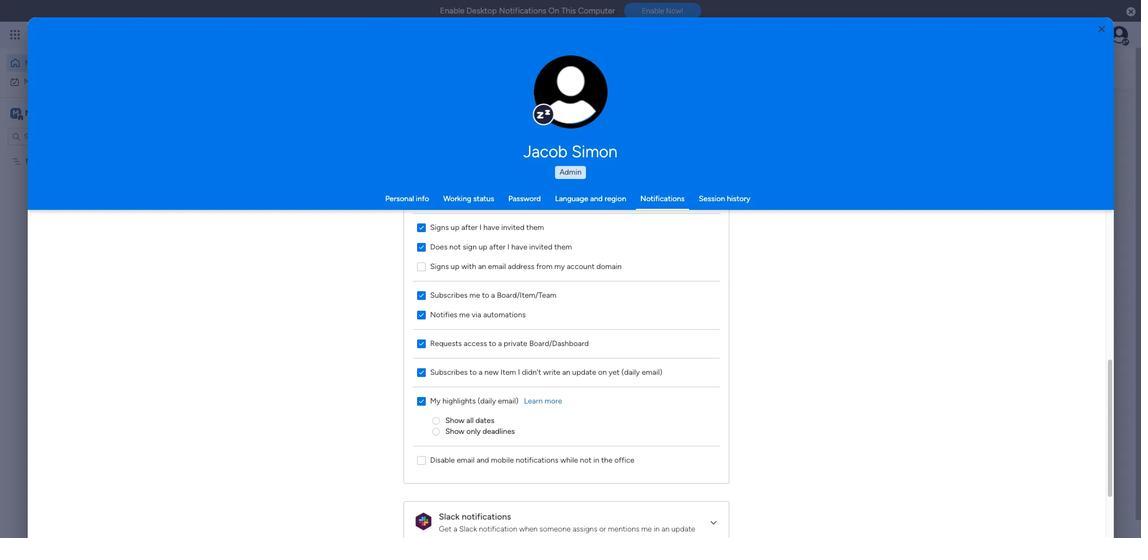 Task type: vqa. For each thing, say whether or not it's contained in the screenshot.
My
yes



Task type: locate. For each thing, give the bounding box(es) containing it.
1 vertical spatial my
[[26, 157, 36, 166]]

main workspace
[[25, 108, 89, 118]]

0 vertical spatial notifications
[[499, 6, 547, 16]]

slack up the get
[[439, 512, 460, 522]]

show down "show all dates"
[[445, 427, 465, 436]]

not left sign
[[449, 243, 461, 252]]

see plans button
[[175, 27, 228, 43]]

1 vertical spatial not
[[580, 456, 592, 465]]

up right sign
[[479, 243, 487, 252]]

email) right yet
[[642, 368, 663, 377]]

me right mentions
[[641, 525, 652, 534]]

0 vertical spatial me
[[470, 291, 480, 300]]

signs up does at the left top of the page
[[430, 223, 449, 232]]

a left private
[[498, 339, 502, 348]]

to left "new"
[[470, 368, 477, 377]]

my left board in the top of the page
[[26, 157, 36, 166]]

jacob simon
[[524, 142, 618, 162]]

0 vertical spatial email
[[488, 262, 506, 271]]

personal info link
[[385, 194, 429, 204]]

in right mentions
[[654, 525, 660, 534]]

me
[[470, 291, 480, 300], [459, 310, 470, 320], [641, 525, 652, 534]]

show all dates
[[445, 416, 494, 426]]

1 vertical spatial after
[[489, 243, 506, 252]]

notifications right the region
[[640, 194, 685, 204]]

0 vertical spatial subscribes
[[430, 291, 468, 300]]

0 horizontal spatial enable
[[440, 6, 465, 16]]

my
[[24, 77, 34, 86], [26, 157, 36, 166], [430, 397, 441, 406]]

working status link
[[443, 194, 494, 204]]

email) left the learn
[[498, 397, 519, 406]]

assigns
[[573, 525, 598, 534]]

0 vertical spatial my
[[24, 77, 34, 86]]

a up automations
[[491, 291, 495, 300]]

my left highlights
[[430, 397, 441, 406]]

up for with
[[451, 262, 460, 271]]

up for after
[[451, 223, 460, 232]]

a
[[491, 291, 495, 300], [498, 339, 502, 348], [479, 368, 483, 377], [454, 525, 457, 534]]

Search in workspace field
[[23, 130, 91, 143]]

region containing signs up after i have invited them
[[404, 60, 729, 484]]

not right while
[[580, 456, 592, 465]]

1 vertical spatial invited
[[529, 243, 553, 252]]

have up address at the left of page
[[511, 243, 528, 252]]

to for access
[[489, 339, 496, 348]]

picture
[[560, 107, 582, 115]]

2 subscribes from the top
[[430, 368, 468, 377]]

0 vertical spatial notifications
[[516, 456, 559, 465]]

2 show from the top
[[445, 427, 465, 436]]

1 vertical spatial subscribes
[[430, 368, 468, 377]]

(daily right yet
[[622, 368, 640, 377]]

0 vertical spatial up
[[451, 223, 460, 232]]

2 vertical spatial me
[[641, 525, 652, 534]]

0 vertical spatial show
[[445, 416, 465, 426]]

an right with
[[478, 262, 486, 271]]

workspace
[[46, 108, 89, 118]]

signs
[[430, 223, 449, 232], [430, 262, 449, 271]]

a inside slack notifications get a slack notification when someone assigns or mentions me in an update
[[454, 525, 457, 534]]

0 horizontal spatial email
[[457, 456, 475, 465]]

1 horizontal spatial them
[[554, 243, 572, 252]]

1 vertical spatial show
[[445, 427, 465, 436]]

subscribes up notifies
[[430, 291, 468, 300]]

(daily
[[622, 368, 640, 377], [478, 397, 496, 406]]

1 horizontal spatial in
[[654, 525, 660, 534]]

region
[[404, 60, 729, 484]]

enable left now!
[[642, 7, 664, 15]]

1 subscribes from the top
[[430, 291, 468, 300]]

1 vertical spatial email
[[457, 456, 475, 465]]

i right item
[[518, 368, 520, 377]]

invite your teammates and start collaborating
[[282, 372, 461, 382]]

1 horizontal spatial an
[[562, 368, 570, 377]]

workspace image
[[10, 107, 21, 119]]

admin
[[560, 168, 582, 177]]

have up does not sign up after i have invited them on the top of page
[[483, 223, 500, 232]]

only
[[467, 427, 481, 436]]

them down password link
[[526, 223, 544, 232]]

them up my
[[554, 243, 572, 252]]

slack right the get
[[459, 525, 477, 534]]

enable left desktop
[[440, 6, 465, 16]]

subscribes down requests
[[430, 368, 468, 377]]

2 vertical spatial i
[[518, 368, 520, 377]]

1 vertical spatial notifications
[[462, 512, 511, 522]]

work for monday
[[88, 28, 107, 41]]

work right monday
[[88, 28, 107, 41]]

to
[[482, 291, 489, 300], [489, 339, 496, 348], [470, 368, 477, 377]]

change
[[548, 98, 572, 106]]

1 vertical spatial notifications
[[640, 194, 685, 204]]

0 horizontal spatial in
[[593, 456, 600, 465]]

to up 'notifies me via automations'
[[482, 291, 489, 300]]

slack
[[439, 512, 460, 522], [459, 525, 477, 534]]

notifications up 'notification'
[[462, 512, 511, 522]]

option
[[0, 152, 139, 154]]

workspace selection element
[[10, 107, 91, 121]]

language and region link
[[555, 194, 626, 204]]

a for me
[[491, 291, 495, 300]]

all
[[467, 416, 474, 426]]

1 horizontal spatial update
[[672, 525, 695, 534]]

write
[[543, 368, 560, 377]]

0 vertical spatial not
[[449, 243, 461, 252]]

1 vertical spatial slack
[[459, 525, 477, 534]]

1 horizontal spatial have
[[511, 243, 528, 252]]

0 vertical spatial work
[[88, 28, 107, 41]]

invited up from
[[529, 243, 553, 252]]

0 vertical spatial email)
[[642, 368, 663, 377]]

status
[[473, 194, 494, 204]]

work
[[88, 28, 107, 41], [36, 77, 53, 86]]

email down does not sign up after i have invited them on the top of page
[[488, 262, 506, 271]]

me up via
[[470, 291, 480, 300]]

1 vertical spatial me
[[459, 310, 470, 320]]

signs for signs up after i have invited them
[[430, 223, 449, 232]]

1 show from the top
[[445, 416, 465, 426]]

0 horizontal spatial notifications
[[462, 512, 511, 522]]

monday
[[48, 28, 86, 41]]

(daily up dates
[[478, 397, 496, 406]]

1 horizontal spatial email)
[[642, 368, 663, 377]]

2 horizontal spatial and
[[590, 194, 603, 204]]

i
[[480, 223, 482, 232], [507, 243, 510, 252], [518, 368, 520, 377]]

and left the start
[[372, 372, 387, 382]]

1 horizontal spatial work
[[88, 28, 107, 41]]

1 vertical spatial i
[[507, 243, 510, 252]]

my down home
[[24, 77, 34, 86]]

password link
[[508, 194, 541, 204]]

close image
[[1099, 25, 1105, 33]]

and
[[590, 194, 603, 204], [372, 372, 387, 382], [477, 456, 489, 465]]

highlights
[[443, 397, 476, 406]]

update
[[572, 368, 596, 377], [672, 525, 695, 534]]

0 vertical spatial invited
[[501, 223, 525, 232]]

personal info
[[385, 194, 429, 204]]

i up does not sign up after i have invited them on the top of page
[[480, 223, 482, 232]]

0 horizontal spatial an
[[478, 262, 486, 271]]

work down home
[[36, 77, 53, 86]]

learn more
[[524, 397, 562, 406]]

2 vertical spatial up
[[451, 262, 460, 271]]

in left the
[[593, 456, 600, 465]]

1 horizontal spatial i
[[507, 243, 510, 252]]

0 horizontal spatial and
[[372, 372, 387, 382]]

my inside list box
[[26, 157, 36, 166]]

1 vertical spatial up
[[479, 243, 487, 252]]

my work button
[[7, 73, 117, 90]]

after down signs up after i have invited them
[[489, 243, 506, 252]]

me left via
[[459, 310, 470, 320]]

my work
[[24, 77, 53, 86]]

an right mentions
[[662, 525, 670, 534]]

an
[[478, 262, 486, 271], [562, 368, 570, 377], [662, 525, 670, 534]]

notifications
[[516, 456, 559, 465], [462, 512, 511, 522]]

1 vertical spatial an
[[562, 368, 570, 377]]

info
[[416, 194, 429, 204]]

0 horizontal spatial after
[[461, 223, 478, 232]]

0 vertical spatial update
[[572, 368, 596, 377]]

and left the region
[[590, 194, 603, 204]]

me inside slack notifications get a slack notification when someone assigns or mentions me in an update
[[641, 525, 652, 534]]

invited up does not sign up after i have invited them on the top of page
[[501, 223, 525, 232]]

not
[[449, 243, 461, 252], [580, 456, 592, 465]]

to right 'access'
[[489, 339, 496, 348]]

1 vertical spatial signs
[[430, 262, 449, 271]]

enable for enable desktop notifications on this computer
[[440, 6, 465, 16]]

board/dashboard
[[529, 339, 589, 348]]

didn't
[[522, 368, 541, 377]]

automations
[[483, 310, 526, 320]]

1 vertical spatial work
[[36, 77, 53, 86]]

up down working in the top left of the page
[[451, 223, 460, 232]]

1 signs from the top
[[430, 223, 449, 232]]

0 horizontal spatial invited
[[501, 223, 525, 232]]

after up sign
[[461, 223, 478, 232]]

enable inside button
[[642, 7, 664, 15]]

0 horizontal spatial work
[[36, 77, 53, 86]]

more
[[545, 397, 562, 406]]

a right the get
[[454, 525, 457, 534]]

i up address at the left of page
[[507, 243, 510, 252]]

home button
[[7, 54, 117, 72]]

my inside 'button'
[[24, 77, 34, 86]]

board/item/team
[[497, 291, 557, 300]]

signs up after i have invited them
[[430, 223, 544, 232]]

start
[[389, 372, 407, 382]]

1 horizontal spatial enable
[[642, 7, 664, 15]]

notifications left while
[[516, 456, 559, 465]]

notifications link
[[640, 194, 685, 204]]

a for access
[[498, 339, 502, 348]]

1 horizontal spatial email
[[488, 262, 506, 271]]

0 horizontal spatial update
[[572, 368, 596, 377]]

0 vertical spatial to
[[482, 291, 489, 300]]

email)
[[642, 368, 663, 377], [498, 397, 519, 406]]

1 vertical spatial to
[[489, 339, 496, 348]]

have
[[483, 223, 500, 232], [511, 243, 528, 252]]

2 signs from the top
[[430, 262, 449, 271]]

1 vertical spatial in
[[654, 525, 660, 534]]

someone
[[540, 525, 571, 534]]

disable
[[430, 456, 455, 465]]

1 horizontal spatial (daily
[[622, 368, 640, 377]]

0 vertical spatial them
[[526, 223, 544, 232]]

requests
[[430, 339, 462, 348]]

0 horizontal spatial (daily
[[478, 397, 496, 406]]

slack notifications get a slack notification when someone assigns or mentions me in an update
[[439, 512, 695, 534]]

2 vertical spatial and
[[477, 456, 489, 465]]

2 vertical spatial my
[[430, 397, 441, 406]]

private
[[504, 339, 527, 348]]

0 vertical spatial (daily
[[622, 368, 640, 377]]

signs down does at the left top of the page
[[430, 262, 449, 271]]

work inside 'button'
[[36, 77, 53, 86]]

show left all
[[445, 416, 465, 426]]

1 vertical spatial have
[[511, 243, 528, 252]]

email
[[488, 262, 506, 271], [457, 456, 475, 465]]

1 horizontal spatial not
[[580, 456, 592, 465]]

2 vertical spatial an
[[662, 525, 670, 534]]

account
[[567, 262, 595, 271]]

up left with
[[451, 262, 460, 271]]

an right write in the bottom of the page
[[562, 368, 570, 377]]

domain
[[597, 262, 622, 271]]

0 vertical spatial signs
[[430, 223, 449, 232]]

1 vertical spatial update
[[672, 525, 695, 534]]

this
[[561, 6, 576, 16]]

them
[[526, 223, 544, 232], [554, 243, 572, 252]]

email right disable at the bottom
[[457, 456, 475, 465]]

2 horizontal spatial i
[[518, 368, 520, 377]]

see
[[190, 30, 203, 39]]

0 vertical spatial have
[[483, 223, 500, 232]]

2 horizontal spatial an
[[662, 525, 670, 534]]

notifications left on
[[499, 6, 547, 16]]

1 vertical spatial email)
[[498, 397, 519, 406]]

and left mobile
[[477, 456, 489, 465]]

0 horizontal spatial i
[[480, 223, 482, 232]]

my board
[[26, 157, 58, 166]]



Task type: describe. For each thing, give the bounding box(es) containing it.
language and region
[[555, 194, 626, 204]]

see plans
[[190, 30, 223, 39]]

enable now!
[[642, 7, 683, 15]]

my for my work
[[24, 77, 34, 86]]

a left "new"
[[479, 368, 483, 377]]

yet
[[609, 368, 620, 377]]

collaborating
[[409, 372, 461, 382]]

disable email and mobile notifications while not in the office
[[430, 456, 635, 465]]

enable for enable now!
[[642, 7, 664, 15]]

get
[[439, 525, 452, 534]]

on
[[598, 368, 607, 377]]

1 horizontal spatial notifications
[[640, 194, 685, 204]]

2 vertical spatial to
[[470, 368, 477, 377]]

now!
[[666, 7, 683, 15]]

deadlines
[[483, 427, 515, 436]]

change profile picture button
[[534, 55, 608, 129]]

me for subscribes
[[470, 291, 480, 300]]

m
[[13, 108, 19, 118]]

teammates
[[326, 372, 370, 382]]

show only deadlines
[[445, 427, 515, 436]]

on
[[549, 6, 559, 16]]

jacob simon image
[[1111, 26, 1128, 43]]

region
[[605, 194, 626, 204]]

signs for signs up with an email address from my account domain
[[430, 262, 449, 271]]

computer
[[578, 6, 615, 16]]

i for up
[[507, 243, 510, 252]]

my highlights (daily email)
[[430, 397, 519, 406]]

jacob
[[524, 142, 568, 162]]

learn
[[524, 397, 543, 406]]

mobile
[[491, 456, 514, 465]]

new
[[485, 368, 499, 377]]

to for me
[[482, 291, 489, 300]]

jacob simon button
[[421, 142, 720, 162]]

subscribes me to a board/item/team
[[430, 291, 557, 300]]

0 vertical spatial in
[[593, 456, 600, 465]]

subscribes for subscribes to a new item i didn't write an update on yet (daily email)
[[430, 368, 468, 377]]

password
[[508, 194, 541, 204]]

subscribes to a new item i didn't write an update on yet (daily email)
[[430, 368, 663, 377]]

0 vertical spatial and
[[590, 194, 603, 204]]

session history link
[[699, 194, 751, 204]]

access
[[464, 339, 487, 348]]

1 vertical spatial (daily
[[478, 397, 496, 406]]

dapulse close image
[[1127, 7, 1136, 17]]

while
[[560, 456, 578, 465]]

address
[[508, 262, 535, 271]]

0 horizontal spatial them
[[526, 223, 544, 232]]

enable desktop notifications on this computer
[[440, 6, 615, 16]]

signs up with an email address from my account domain
[[430, 262, 622, 271]]

1 vertical spatial and
[[372, 372, 387, 382]]

does
[[430, 243, 448, 252]]

session
[[699, 194, 725, 204]]

in inside slack notifications get a slack notification when someone assigns or mentions me in an update
[[654, 525, 660, 534]]

subscribes for subscribes me to a board/item/team
[[430, 291, 468, 300]]

change profile picture
[[548, 98, 594, 115]]

select product image
[[10, 29, 21, 40]]

i for new
[[518, 368, 520, 377]]

language
[[555, 194, 588, 204]]

or
[[599, 525, 606, 534]]

0 horizontal spatial not
[[449, 243, 461, 252]]

an inside slack notifications get a slack notification when someone assigns or mentions me in an update
[[662, 525, 670, 534]]

1 image
[[983, 22, 992, 34]]

0 vertical spatial after
[[461, 223, 478, 232]]

dates
[[476, 416, 494, 426]]

invite
[[282, 372, 304, 382]]

item
[[501, 368, 516, 377]]

1 vertical spatial them
[[554, 243, 572, 252]]

0 vertical spatial an
[[478, 262, 486, 271]]

does not sign up after i have invited them
[[430, 243, 572, 252]]

my board list box
[[0, 150, 139, 317]]

your
[[307, 372, 324, 382]]

work for my
[[36, 77, 53, 86]]

desktop
[[467, 6, 497, 16]]

0 horizontal spatial notifications
[[499, 6, 547, 16]]

1 horizontal spatial after
[[489, 243, 506, 252]]

history
[[727, 194, 751, 204]]

via
[[472, 310, 481, 320]]

show for show all dates
[[445, 416, 465, 426]]

sign
[[463, 243, 477, 252]]

notifies me via automations
[[430, 310, 526, 320]]

mentions
[[608, 525, 640, 534]]

management
[[110, 28, 169, 41]]

enable now! button
[[624, 3, 701, 19]]

notifications inside slack notifications get a slack notification when someone assigns or mentions me in an update
[[462, 512, 511, 522]]

1 horizontal spatial and
[[477, 456, 489, 465]]

0 horizontal spatial have
[[483, 223, 500, 232]]

1 horizontal spatial invited
[[529, 243, 553, 252]]

notifies
[[430, 310, 457, 320]]

a for notifications
[[454, 525, 457, 534]]

1 horizontal spatial notifications
[[516, 456, 559, 465]]

home
[[25, 58, 46, 67]]

0 vertical spatial i
[[480, 223, 482, 232]]

0 vertical spatial slack
[[439, 512, 460, 522]]

working
[[443, 194, 471, 204]]

monday work management
[[48, 28, 169, 41]]

personal
[[385, 194, 414, 204]]

update inside slack notifications get a slack notification when someone assigns or mentions me in an update
[[672, 525, 695, 534]]

show for show only deadlines
[[445, 427, 465, 436]]

working status
[[443, 194, 494, 204]]

with
[[461, 262, 476, 271]]

main
[[25, 108, 44, 118]]

my
[[555, 262, 565, 271]]

my for my highlights (daily email)
[[430, 397, 441, 406]]

simon
[[572, 142, 618, 162]]

office
[[615, 456, 635, 465]]

notification
[[479, 525, 517, 534]]

requests access to a private board/dashboard
[[430, 339, 589, 348]]

the
[[601, 456, 613, 465]]

my for my board
[[26, 157, 36, 166]]

0 horizontal spatial email)
[[498, 397, 519, 406]]

board
[[38, 157, 58, 166]]

learn more link
[[524, 396, 562, 407]]

profile
[[574, 98, 594, 106]]

me for notifies
[[459, 310, 470, 320]]



